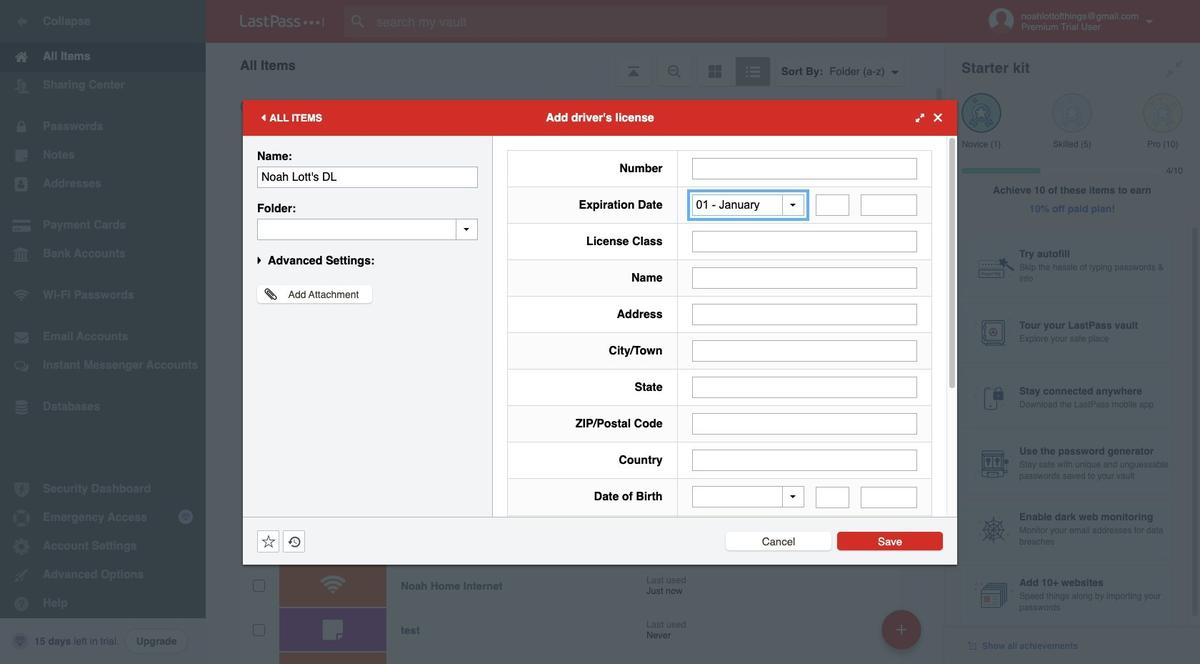 Task type: describe. For each thing, give the bounding box(es) containing it.
vault options navigation
[[206, 43, 945, 86]]

search my vault text field
[[345, 6, 916, 37]]



Task type: locate. For each thing, give the bounding box(es) containing it.
lastpass image
[[240, 15, 324, 28]]

dialog
[[243, 100, 958, 664]]

None text field
[[692, 158, 918, 179], [257, 218, 478, 240], [692, 231, 918, 252], [692, 304, 918, 325], [692, 413, 918, 435], [692, 450, 918, 471], [861, 486, 918, 508], [692, 158, 918, 179], [257, 218, 478, 240], [692, 231, 918, 252], [692, 304, 918, 325], [692, 413, 918, 435], [692, 450, 918, 471], [861, 486, 918, 508]]

Search search field
[[345, 6, 916, 37]]

new item image
[[897, 624, 907, 634]]

new item navigation
[[877, 605, 931, 664]]

None text field
[[257, 166, 478, 188], [816, 194, 850, 216], [861, 194, 918, 216], [692, 267, 918, 289], [692, 340, 918, 362], [692, 377, 918, 398], [816, 486, 850, 508], [257, 166, 478, 188], [816, 194, 850, 216], [861, 194, 918, 216], [692, 267, 918, 289], [692, 340, 918, 362], [692, 377, 918, 398], [816, 486, 850, 508]]

main navigation navigation
[[0, 0, 206, 664]]



